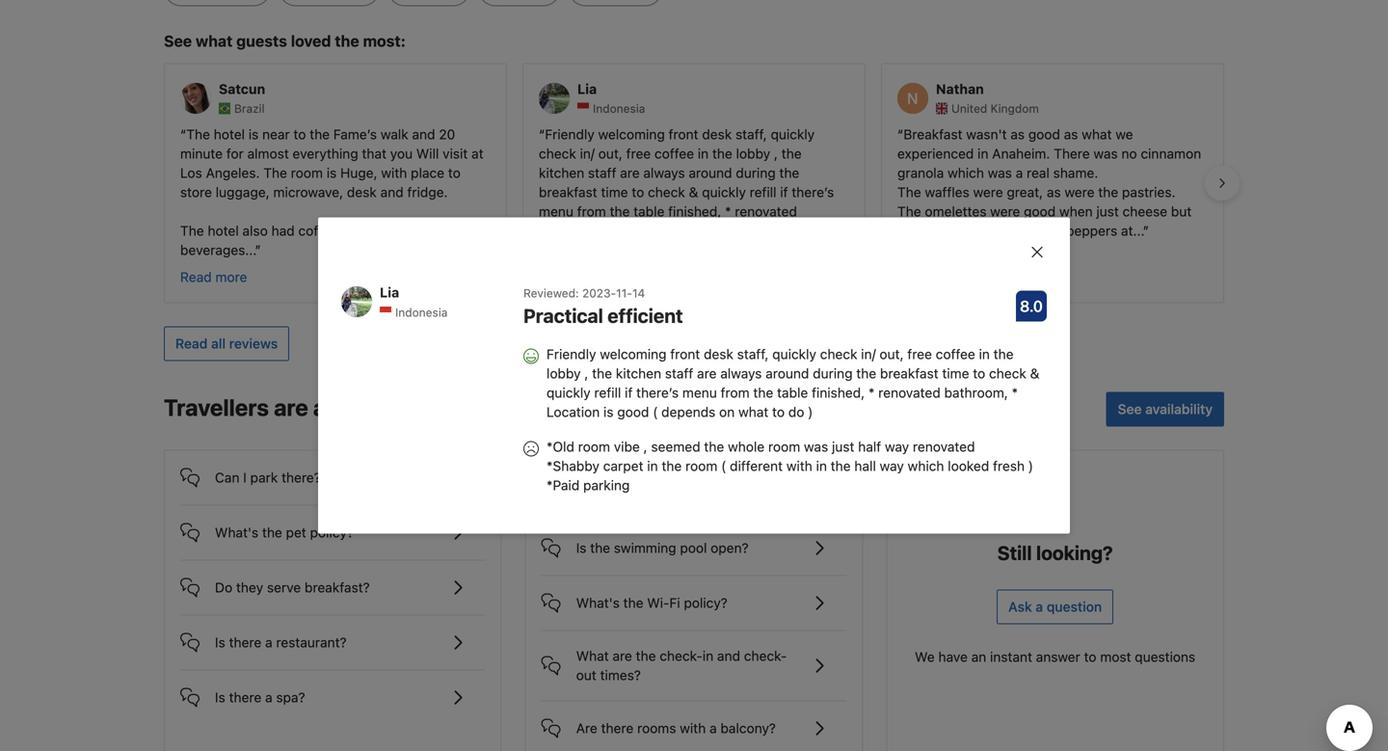 Task type: describe. For each thing, give the bounding box(es) containing it.
indonesia for indonesia image
[[395, 305, 448, 319]]

do
[[788, 404, 804, 420]]

desk inside friendly welcoming front desk staff, quickly check in/ out, free coffee in the lobby , the kitchen staff are always around during the breakfast time to check & quickly refill if there's menu from the table  finished, * renovated bathroom, * location is good ( depends on what to do )
[[704, 346, 734, 362]]

0 vertical spatial good
[[1028, 126, 1060, 142]]

great,
[[1007, 184, 1043, 200]]

1 horizontal spatial is
[[327, 165, 337, 181]]

2 horizontal spatial as
[[1064, 126, 1078, 142]]

in inside the what are the check-in and check- out times?
[[703, 648, 714, 664]]

beverages...
[[180, 242, 255, 258]]

are there rooms with a private bathroom? button
[[541, 451, 847, 505]]

1 vertical spatial way
[[880, 458, 904, 474]]

bathroom?
[[576, 487, 643, 503]]

what inside friendly welcoming front desk staff, quickly check in/ out, free coffee in the lobby , the kitchen staff are always around during the breakfast time to check & quickly refill if there's menu from the table  finished, * renovated bathroom, * location is good ( depends on what to do )
[[738, 404, 769, 420]]

can
[[215, 470, 240, 486]]

practical
[[523, 304, 603, 327]]

serve
[[267, 580, 301, 595]]

0 vertical spatial way
[[885, 439, 909, 455]]

renovated inside " friendly welcoming front desk staff, quickly check in/ out, free coffee in the lobby , the kitchen staff are always around during the breakfast time to check & quickly refill if there's menu from the table  finished, * renovated bathroom, *...
[[735, 204, 797, 219]]

1 check- from the left
[[660, 648, 703, 664]]

granola
[[898, 165, 944, 181]]

0 horizontal spatial is
[[249, 126, 259, 142]]

0 vertical spatial when
[[1060, 204, 1093, 219]]

menu inside friendly welcoming front desk staff, quickly check in/ out, free coffee in the lobby , the kitchen staff are always around during the breakfast time to check & quickly refill if there's menu from the table  finished, * renovated bathroom, * location is good ( depends on what to do )
[[682, 385, 717, 401]]

everything
[[293, 146, 358, 162]]

in inside " breakfast wasn't as good as what we experienced in anaheim. there was no cinnamon granola which was a real shame. the waffles were great, as were the pastries. the omelettes were good when just cheese but gets weird when filled with peppers at...
[[978, 146, 989, 162]]

most
[[1100, 649, 1131, 665]]

pet
[[286, 525, 306, 540]]

breakfast
[[904, 126, 963, 142]]

balcony?
[[721, 720, 776, 736]]

a inside ask a question button
[[1036, 599, 1043, 615]]

united kingdom image
[[936, 103, 948, 114]]

front inside friendly welcoming front desk staff, quickly check in/ out, free coffee in the lobby , the kitchen staff are always around during the breakfast time to check & quickly refill if there's menu from the table  finished, * renovated bathroom, * location is good ( depends on what to do )
[[670, 346, 700, 362]]

there's inside friendly welcoming front desk staff, quickly check in/ out, free coffee in the lobby , the kitchen staff are always around during the breakfast time to check & quickly refill if there's menu from the table  finished, * renovated bathroom, * location is good ( depends on what to do )
[[636, 385, 679, 401]]

with inside " breakfast wasn't as good as what we experienced in anaheim. there was no cinnamon granola which was a real shame. the waffles were great, as were the pastries. the omelettes were good when just cheese but gets weird when filled with peppers at...
[[1037, 223, 1063, 239]]

more
[[215, 269, 247, 285]]

1 horizontal spatial *
[[869, 385, 875, 401]]

but
[[1171, 204, 1192, 219]]

luggage,
[[216, 184, 270, 200]]

angeles.
[[206, 165, 260, 181]]

1 vertical spatial policy?
[[684, 595, 728, 611]]

is there a restaurant? button
[[180, 616, 486, 654]]

are for are there rooms with a private bathroom?
[[576, 468, 598, 484]]

1 horizontal spatial as
[[1047, 184, 1061, 200]]

read all reviews button
[[164, 326, 289, 361]]

with inside " the hotel is near to the fame's walk and 20 minute for almost everything that you will visit at los angeles. the room is huge, with place to store luggage, microwave, desk and fridge. the hotel also had coffee, tea and another hot beverages...
[[381, 165, 407, 181]]

" for " the hotel is near to the fame's walk and 20 minute for almost everything that you will visit at los angeles. the room is huge, with place to store luggage, microwave, desk and fridge. the hotel also had coffee, tea and another hot beverages...
[[180, 126, 186, 142]]

the up gets
[[898, 204, 921, 219]]

there's inside " friendly welcoming front desk staff, quickly check in/ out, free coffee in the lobby , the kitchen staff are always around during the breakfast time to check & quickly refill if there's menu from the table  finished, * renovated bathroom, *...
[[792, 184, 834, 200]]

1 vertical spatial when
[[966, 223, 999, 239]]

refill inside " friendly welcoming front desk staff, quickly check in/ out, free coffee in the lobby , the kitchen staff are always around during the breakfast time to check & quickly refill if there's menu from the table  finished, * renovated bathroom, *...
[[750, 184, 777, 200]]

fresh
[[993, 458, 1025, 474]]

private
[[721, 468, 763, 484]]

are inside the what are the check-in and check- out times?
[[613, 648, 632, 664]]

a inside is there a restaurant? button
[[265, 634, 272, 650]]

in inside " friendly welcoming front desk staff, quickly check in/ out, free coffee in the lobby , the kitchen staff are always around during the breakfast time to check & quickly refill if there's menu from the table  finished, * renovated bathroom, *...
[[698, 146, 709, 162]]

ask a question button
[[997, 590, 1114, 624]]

seemed
[[651, 439, 700, 455]]

friendly inside friendly welcoming front desk staff, quickly check in/ out, free coffee in the lobby , the kitchen staff are always around during the breakfast time to check & quickly refill if there's menu from the table  finished, * renovated bathroom, * location is good ( depends on what to do )
[[547, 346, 596, 362]]

for
[[226, 146, 244, 162]]

( inside *old room vibe , seemed the whole room was just half way renovated *shabby carpet in the room ( different with in the hall way which looked fresh ) *paid parking
[[721, 458, 726, 474]]

cheese
[[1123, 204, 1168, 219]]

lobby inside " friendly welcoming front desk staff, quickly check in/ out, free coffee in the lobby , the kitchen staff are always around during the breakfast time to check & quickly refill if there's menu from the table  finished, * renovated bathroom, *...
[[736, 146, 770, 162]]

minute
[[180, 146, 223, 162]]

if inside friendly welcoming front desk staff, quickly check in/ out, free coffee in the lobby , the kitchen staff are always around during the breakfast time to check & quickly refill if there's menu from the table  finished, * renovated bathroom, * location is good ( depends on what to do )
[[625, 385, 633, 401]]

table inside " friendly welcoming front desk staff, quickly check in/ out, free coffee in the lobby , the kitchen staff are always around during the breakfast time to check & quickly refill if there's menu from the table  finished, * renovated bathroom, *...
[[634, 204, 665, 219]]

at
[[472, 146, 484, 162]]

rooms for private
[[637, 468, 676, 484]]

0 horizontal spatial as
[[1011, 126, 1025, 142]]

indonesia image
[[380, 306, 391, 318]]

spa?
[[276, 689, 305, 705]]

united kingdom
[[952, 102, 1039, 115]]

read more
[[180, 269, 247, 285]]

the up beverages...
[[180, 223, 204, 239]]

, inside friendly welcoming front desk staff, quickly check in/ out, free coffee in the lobby , the kitchen staff are always around during the breakfast time to check & quickly refill if there's menu from the table  finished, * renovated bathroom, * location is good ( depends on what to do )
[[585, 365, 588, 381]]

efficient
[[608, 304, 683, 327]]

was inside *old room vibe , seemed the whole room was just half way renovated *shabby carpet in the room ( different with in the hall way which looked fresh ) *paid parking
[[804, 439, 828, 455]]

are inside friendly welcoming front desk staff, quickly check in/ out, free coffee in the lobby , the kitchen staff are always around during the breakfast time to check & quickly refill if there's menu from the table  finished, * renovated bathroom, * location is good ( depends on what to do )
[[697, 365, 717, 381]]

" breakfast wasn't as good as what we experienced in anaheim. there was no cinnamon granola which was a real shame. the waffles were great, as were the pastries. the omelettes were good when just cheese but gets weird when filled with peppers at...
[[898, 126, 1201, 239]]

room up 'different'
[[768, 439, 800, 455]]

this is a carousel with rotating slides. it displays featured reviews of the property. use next and previous buttons to navigate. region
[[148, 55, 1240, 311]]

do they serve breakfast?
[[215, 580, 370, 595]]

at...
[[1121, 223, 1143, 239]]

carpet
[[603, 458, 644, 474]]

a inside are there rooms with a balcony? button
[[710, 720, 717, 736]]

what are the check-in and check- out times? button
[[541, 631, 847, 685]]

staff inside " friendly welcoming front desk staff, quickly check in/ out, free coffee in the lobby , the kitchen staff are always around during the breakfast time to check & quickly refill if there's menu from the table  finished, * renovated bathroom, *...
[[588, 165, 616, 181]]

always inside friendly welcoming front desk staff, quickly check in/ out, free coffee in the lobby , the kitchen staff are always around during the breakfast time to check & quickly refill if there's menu from the table  finished, * renovated bathroom, * location is good ( depends on what to do )
[[720, 365, 762, 381]]

the inside " breakfast wasn't as good as what we experienced in anaheim. there was no cinnamon granola which was a real shame. the waffles were great, as were the pastries. the omelettes were good when just cheese but gets weird when filled with peppers at...
[[1098, 184, 1119, 200]]

different
[[730, 458, 783, 474]]

are inside " friendly welcoming front desk staff, quickly check in/ out, free coffee in the lobby , the kitchen staff are always around during the breakfast time to check & quickly refill if there's menu from the table  finished, * renovated bathroom, *...
[[620, 165, 640, 181]]

refill inside friendly welcoming front desk staff, quickly check in/ out, free coffee in the lobby , the kitchen staff are always around during the breakfast time to check & quickly refill if there's menu from the table  finished, * renovated bathroom, * location is good ( depends on what to do )
[[594, 385, 621, 401]]

times?
[[600, 667, 641, 683]]

0 vertical spatial hotel
[[214, 126, 245, 142]]

just inside *old room vibe , seemed the whole room was just half way renovated *shabby carpet in the room ( different with in the hall way which looked fresh ) *paid parking
[[832, 439, 855, 455]]

are left asking
[[274, 394, 308, 421]]

is there a restaurant?
[[215, 634, 347, 650]]

a inside " breakfast wasn't as good as what we experienced in anaheim. there was no cinnamon granola which was a real shame. the waffles were great, as were the pastries. the omelettes were good when just cheese but gets weird when filled with peppers at...
[[1016, 165, 1023, 181]]

front inside " friendly welcoming front desk staff, quickly check in/ out, free coffee in the lobby , the kitchen staff are always around during the breakfast time to check & quickly refill if there's menu from the table  finished, * renovated bathroom, *...
[[669, 126, 698, 142]]

and right tea
[[369, 223, 392, 239]]

around inside friendly welcoming front desk staff, quickly check in/ out, free coffee in the lobby , the kitchen staff are always around during the breakfast time to check & quickly refill if there's menu from the table  finished, * renovated bathroom, * location is good ( depends on what to do )
[[766, 365, 809, 381]]

guests
[[236, 32, 287, 50]]

0 vertical spatial what
[[196, 32, 233, 50]]

wi-
[[647, 595, 670, 611]]

reviewed:
[[523, 286, 579, 300]]

renovated inside friendly welcoming front desk staff, quickly check in/ out, free coffee in the lobby , the kitchen staff are always around during the breakfast time to check & quickly refill if there's menu from the table  finished, * renovated bathroom, * location is good ( depends on what to do )
[[878, 385, 941, 401]]

ask a question
[[1009, 599, 1102, 615]]

nathan
[[936, 81, 984, 97]]

were left great,
[[973, 184, 1003, 200]]

kingdom
[[991, 102, 1039, 115]]

rooms for balcony?
[[637, 720, 676, 736]]

1 horizontal spatial was
[[988, 165, 1012, 181]]

brazil
[[234, 102, 265, 115]]

practical efficient dialog
[[295, 194, 1093, 557]]

*paid
[[547, 477, 580, 493]]

room down seemed
[[686, 458, 718, 474]]

2 horizontal spatial was
[[1094, 146, 1118, 162]]

weird
[[928, 223, 962, 239]]

looked
[[948, 458, 989, 474]]

*old room vibe , seemed the whole room was just half way renovated *shabby carpet in the room ( different with in the hall way which looked fresh ) *paid parking
[[547, 439, 1034, 493]]

staff, inside " friendly welcoming front desk staff, quickly check in/ out, free coffee in the lobby , the kitchen staff are always around during the breakfast time to check & quickly refill if there's menu from the table  finished, * renovated bathroom, *...
[[736, 126, 767, 142]]

during inside friendly welcoming front desk staff, quickly check in/ out, free coffee in the lobby , the kitchen staff are always around during the breakfast time to check & quickly refill if there's menu from the table  finished, * renovated bathroom, * location is good ( depends on what to do )
[[813, 365, 853, 381]]

real
[[1027, 165, 1050, 181]]

& inside " friendly welcoming front desk staff, quickly check in/ out, free coffee in the lobby , the kitchen staff are always around during the breakfast time to check & quickly refill if there's menu from the table  finished, * renovated bathroom, *...
[[689, 184, 698, 200]]

hall
[[855, 458, 876, 474]]

they
[[236, 580, 263, 595]]

0 horizontal spatial policy?
[[310, 525, 354, 540]]

1 vertical spatial good
[[1024, 204, 1056, 219]]

) inside friendly welcoming front desk staff, quickly check in/ out, free coffee in the lobby , the kitchen staff are always around during the breakfast time to check & quickly refill if there's menu from the table  finished, * renovated bathroom, * location is good ( depends on what to do )
[[808, 404, 813, 420]]

there for are there rooms with a private bathroom?
[[601, 468, 634, 484]]

" for " friendly welcoming front desk staff, quickly check in/ out, free coffee in the lobby , the kitchen staff are always around during the breakfast time to check & quickly refill if there's menu from the table  finished, * renovated bathroom, *...
[[539, 126, 545, 142]]

" for but
[[1143, 223, 1149, 239]]

1 vertical spatial hotel
[[208, 223, 239, 239]]

walk
[[381, 126, 408, 142]]

can i park there? button
[[180, 451, 486, 489]]

the down almost
[[263, 165, 287, 181]]

omelettes
[[925, 204, 987, 219]]

welcoming inside " friendly welcoming front desk staff, quickly check in/ out, free coffee in the lobby , the kitchen staff are always around during the breakfast time to check & quickly refill if there's menu from the table  finished, * renovated bathroom, *...
[[598, 126, 665, 142]]

see availability button
[[1106, 392, 1224, 427]]

) inside *old room vibe , seemed the whole room was just half way renovated *shabby carpet in the room ( different with in the hall way which looked fresh ) *paid parking
[[1029, 458, 1034, 474]]

on
[[719, 404, 735, 420]]

2023-
[[582, 286, 616, 300]]

*old
[[547, 439, 575, 455]]

friendly welcoming front desk staff, quickly check in/ out, free coffee in the lobby , the kitchen staff are always around during the breakfast time to check & quickly refill if there's menu from the table  finished, * renovated bathroom, * location is good ( depends on what to do )
[[547, 346, 1040, 420]]

still looking?
[[998, 541, 1113, 564]]

are there rooms with a private bathroom?
[[576, 468, 763, 503]]

from inside " friendly welcoming front desk staff, quickly check in/ out, free coffee in the lobby , the kitchen staff are always around during the breakfast time to check & quickly refill if there's menu from the table  finished, * renovated bathroom, *...
[[577, 204, 606, 219]]

an
[[971, 649, 987, 665]]

huge,
[[340, 165, 377, 181]]

peppers
[[1066, 223, 1118, 239]]

finished, inside " friendly welcoming front desk staff, quickly check in/ out, free coffee in the lobby , the kitchen staff are always around during the breakfast time to check & quickly refill if there's menu from the table  finished, * renovated bathroom, *...
[[668, 204, 721, 219]]

staff inside friendly welcoming front desk staff, quickly check in/ out, free coffee in the lobby , the kitchen staff are always around during the breakfast time to check & quickly refill if there's menu from the table  finished, * renovated bathroom, * location is good ( depends on what to do )
[[665, 365, 693, 381]]

microwave,
[[273, 184, 343, 200]]

read all reviews
[[175, 336, 278, 352]]

time inside friendly welcoming front desk staff, quickly check in/ out, free coffee in the lobby , the kitchen staff are always around during the breakfast time to check & quickly refill if there's menu from the table  finished, * renovated bathroom, * location is good ( depends on what to do )
[[942, 365, 969, 381]]

shame.
[[1053, 165, 1098, 181]]

we
[[915, 649, 935, 665]]

the up minute
[[186, 126, 210, 142]]

desk inside " friendly welcoming front desk staff, quickly check in/ out, free coffee in the lobby , the kitchen staff are always around during the breakfast time to check & quickly refill if there's menu from the table  finished, * renovated bathroom, *...
[[702, 126, 732, 142]]

always inside " friendly welcoming front desk staff, quickly check in/ out, free coffee in the lobby , the kitchen staff are always around during the breakfast time to check & quickly refill if there's menu from the table  finished, * renovated bathroom, *...
[[643, 165, 685, 181]]

also
[[242, 223, 268, 239]]

( inside friendly welcoming front desk staff, quickly check in/ out, free coffee in the lobby , the kitchen staff are always around during the breakfast time to check & quickly refill if there's menu from the table  finished, * renovated bathroom, * location is good ( depends on what to do )
[[653, 404, 658, 420]]

free inside friendly welcoming front desk staff, quickly check in/ out, free coffee in the lobby , the kitchen staff are always around during the breakfast time to check & quickly refill if there's menu from the table  finished, * renovated bathroom, * location is good ( depends on what to do )
[[908, 346, 932, 362]]

room up *shabby in the bottom left of the page
[[578, 439, 610, 455]]

which inside " breakfast wasn't as good as what we experienced in anaheim. there was no cinnamon granola which was a real shame. the waffles were great, as were the pastries. the omelettes were good when just cheese but gets weird when filled with peppers at...
[[948, 165, 984, 181]]

breakfast?
[[305, 580, 370, 595]]

questions
[[1135, 649, 1196, 665]]

bathroom, inside friendly welcoming front desk staff, quickly check in/ out, free coffee in the lobby , the kitchen staff are always around during the breakfast time to check & quickly refill if there's menu from the table  finished, * renovated bathroom, * location is good ( depends on what to do )
[[944, 385, 1008, 401]]

if inside " friendly welcoming front desk staff, quickly check in/ out, free coffee in the lobby , the kitchen staff are always around during the breakfast time to check & quickly refill if there's menu from the table  finished, * renovated bathroom, *...
[[780, 184, 788, 200]]

2 horizontal spatial *
[[1012, 385, 1018, 401]]

vibe
[[614, 439, 640, 455]]

lia for indonesia image
[[380, 284, 399, 300]]

were down shame.
[[1065, 184, 1095, 200]]

cinnamon
[[1141, 146, 1201, 162]]

open?
[[711, 540, 749, 556]]



Task type: vqa. For each thing, say whether or not it's contained in the screenshot.
each
no



Task type: locate. For each thing, give the bounding box(es) containing it.
there
[[1054, 146, 1090, 162]]

1 vertical spatial staff,
[[737, 346, 769, 362]]

reviews
[[229, 336, 278, 352]]

,
[[774, 146, 778, 162], [585, 365, 588, 381], [644, 439, 647, 455]]

2 check- from the left
[[744, 648, 787, 664]]

tea
[[345, 223, 365, 239]]

during
[[736, 165, 776, 181], [813, 365, 853, 381]]

way right half
[[885, 439, 909, 455]]

0 vertical spatial staff
[[588, 165, 616, 181]]

1 horizontal spatial always
[[720, 365, 762, 381]]

satcun
[[219, 81, 265, 97]]

is for is there a spa?
[[215, 689, 225, 705]]

see inside 'button'
[[1118, 401, 1142, 417]]

0 horizontal spatial coffee
[[655, 146, 694, 162]]

2 rooms from the top
[[637, 720, 676, 736]]

in
[[698, 146, 709, 162], [978, 146, 989, 162], [979, 346, 990, 362], [647, 458, 658, 474], [816, 458, 827, 474], [703, 648, 714, 664]]

are for are there rooms with a balcony?
[[576, 720, 598, 736]]

always
[[643, 165, 685, 181], [720, 365, 762, 381]]

friendly down indonesia icon
[[545, 126, 595, 142]]

if
[[780, 184, 788, 200], [625, 385, 633, 401]]

united
[[952, 102, 987, 115]]

instant
[[990, 649, 1032, 665]]

travellers
[[164, 394, 269, 421]]

0 horizontal spatial always
[[643, 165, 685, 181]]

see for see what guests loved the most:
[[164, 32, 192, 50]]

, inside *old room vibe , seemed the whole room was just half way renovated *shabby carpet in the room ( different with in the hall way which looked fresh ) *paid parking
[[644, 439, 647, 455]]

renovated inside *old room vibe , seemed the whole room was just half way renovated *shabby carpet in the room ( different with in the hall way which looked fresh ) *paid parking
[[913, 439, 975, 455]]

are up *...
[[620, 165, 640, 181]]

see left availability
[[1118, 401, 1142, 417]]

there for is there a spa?
[[229, 689, 262, 705]]

lia up indonesia icon
[[577, 81, 597, 97]]

is right location
[[604, 404, 614, 420]]

travellers are asking
[[164, 394, 384, 421]]

1 " from the left
[[180, 126, 186, 142]]

from
[[577, 204, 606, 219], [721, 385, 750, 401]]

0 vertical spatial rooms
[[637, 468, 676, 484]]

" up minute
[[180, 126, 186, 142]]

to
[[294, 126, 306, 142], [448, 165, 461, 181], [632, 184, 644, 200], [973, 365, 986, 381], [772, 404, 785, 420], [1084, 649, 1097, 665]]

0 vertical spatial if
[[780, 184, 788, 200]]

2 vertical spatial was
[[804, 439, 828, 455]]

free
[[626, 146, 651, 162], [908, 346, 932, 362]]

" down also
[[255, 242, 261, 258]]

what's the wi-fi policy?
[[576, 595, 728, 611]]

0 vertical spatial policy?
[[310, 525, 354, 540]]

1 vertical spatial during
[[813, 365, 853, 381]]

there's
[[792, 184, 834, 200], [636, 385, 679, 401]]

ask
[[1009, 599, 1032, 615]]

read for read all reviews
[[175, 336, 208, 352]]

1 horizontal spatial "
[[539, 126, 545, 142]]

room up microwave,
[[291, 165, 323, 181]]

a left private
[[710, 468, 717, 484]]

out, up *...
[[598, 146, 623, 162]]

are down out
[[576, 720, 598, 736]]

0 vertical spatial what's
[[215, 525, 259, 540]]

indonesia image
[[577, 103, 589, 114]]

there left the spa?
[[229, 689, 262, 705]]

"
[[180, 126, 186, 142], [539, 126, 545, 142], [898, 126, 904, 142]]

was left "no"
[[1094, 146, 1118, 162]]

hotel up beverages...
[[208, 223, 239, 239]]

policy?
[[310, 525, 354, 540], [684, 595, 728, 611]]

is inside button
[[576, 540, 587, 556]]

0 horizontal spatial *
[[725, 204, 731, 219]]

1 horizontal spatial in/
[[861, 346, 876, 362]]

a inside are there rooms with a private bathroom?
[[710, 468, 717, 484]]

1 horizontal spatial (
[[721, 458, 726, 474]]

i
[[243, 470, 247, 486]]

1 vertical spatial )
[[1029, 458, 1034, 474]]

0 vertical spatial see
[[164, 32, 192, 50]]

0 horizontal spatial lia
[[380, 284, 399, 300]]

0 vertical spatial front
[[669, 126, 698, 142]]

1 vertical spatial ,
[[585, 365, 588, 381]]

1 vertical spatial time
[[942, 365, 969, 381]]

there inside are there rooms with a private bathroom?
[[601, 468, 634, 484]]

20
[[439, 126, 455, 142]]

is for is there a restaurant?
[[215, 634, 225, 650]]

still
[[998, 541, 1032, 564]]

1 horizontal spatial finished,
[[812, 385, 865, 401]]

table up 14
[[634, 204, 665, 219]]

rooms inside are there rooms with a private bathroom?
[[637, 468, 676, 484]]

table inside friendly welcoming front desk staff, quickly check in/ out, free coffee in the lobby , the kitchen staff are always around during the breakfast time to check & quickly refill if there's menu from the table  finished, * renovated bathroom, * location is good ( depends on what to do )
[[777, 385, 808, 401]]

is inside button
[[215, 634, 225, 650]]

1 vertical spatial always
[[720, 365, 762, 381]]

there down they
[[229, 634, 262, 650]]

" down cheese
[[1143, 223, 1149, 239]]

what left guests
[[196, 32, 233, 50]]

will
[[416, 146, 439, 162]]

there up bathroom?
[[601, 468, 634, 484]]

were up filled
[[990, 204, 1020, 219]]

friendly
[[545, 126, 595, 142], [547, 346, 596, 362]]

finished, inside friendly welcoming front desk staff, quickly check in/ out, free coffee in the lobby , the kitchen staff are always around during the breakfast time to check & quickly refill if there's menu from the table  finished, * renovated bathroom, * location is good ( depends on what to do )
[[812, 385, 865, 401]]

are inside are there rooms with a balcony? button
[[576, 720, 598, 736]]

kitchen inside " friendly welcoming front desk staff, quickly check in/ out, free coffee in the lobby , the kitchen staff are always around during the breakfast time to check & quickly refill if there's menu from the table  finished, * renovated bathroom, *...
[[539, 165, 584, 181]]

with down seemed
[[680, 468, 706, 484]]

with down you
[[381, 165, 407, 181]]

rooms
[[637, 468, 676, 484], [637, 720, 676, 736]]

1 horizontal spatial from
[[721, 385, 750, 401]]

1 vertical spatial "
[[255, 242, 261, 258]]

1 vertical spatial what's
[[576, 595, 620, 611]]

what's up what in the left of the page
[[576, 595, 620, 611]]

0 vertical spatial bathroom,
[[539, 223, 603, 239]]

menu inside " friendly welcoming front desk staff, quickly check in/ out, free coffee in the lobby , the kitchen staff are always around during the breakfast time to check & quickly refill if there's menu from the table  finished, * renovated bathroom, *...
[[539, 204, 574, 219]]

what inside " breakfast wasn't as good as what we experienced in anaheim. there was no cinnamon granola which was a real shame. the waffles were great, as were the pastries. the omelettes were good when just cheese but gets weird when filled with peppers at...
[[1082, 126, 1112, 142]]

0 vertical spatial during
[[736, 165, 776, 181]]

when down omelettes
[[966, 223, 999, 239]]

which up waffles on the right
[[948, 165, 984, 181]]

3 " from the left
[[898, 126, 904, 142]]

2 vertical spatial is
[[215, 689, 225, 705]]

in inside friendly welcoming front desk staff, quickly check in/ out, free coffee in the lobby , the kitchen staff are always around during the breakfast time to check & quickly refill if there's menu from the table  finished, * renovated bathroom, * location is good ( depends on what to do )
[[979, 346, 990, 362]]

there inside 'button'
[[229, 689, 262, 705]]

2 vertical spatial ,
[[644, 439, 647, 455]]

0 horizontal spatial staff
[[588, 165, 616, 181]]

pool
[[680, 540, 707, 556]]

was down anaheim.
[[988, 165, 1012, 181]]

rooms down the 'times?'
[[637, 720, 676, 736]]

1 horizontal spatial menu
[[682, 385, 717, 401]]

1 horizontal spatial table
[[777, 385, 808, 401]]

and down what's the wi-fi policy? button
[[717, 648, 740, 664]]

1 vertical spatial is
[[215, 634, 225, 650]]

) right do on the bottom of the page
[[808, 404, 813, 420]]

bathroom, inside " friendly welcoming front desk staff, quickly check in/ out, free coffee in the lobby , the kitchen staff are always around during the breakfast time to check & quickly refill if there's menu from the table  finished, * renovated bathroom, *...
[[539, 223, 603, 239]]

coffee
[[655, 146, 694, 162], [936, 346, 975, 362]]

check- down fi
[[660, 648, 703, 664]]

0 horizontal spatial free
[[626, 146, 651, 162]]

0 horizontal spatial refill
[[594, 385, 621, 401]]

what right on
[[738, 404, 769, 420]]

you
[[390, 146, 413, 162]]

policy? right "pet"
[[310, 525, 354, 540]]

park
[[250, 470, 278, 486]]

good inside friendly welcoming front desk staff, quickly check in/ out, free coffee in the lobby , the kitchen staff are always around during the breakfast time to check & quickly refill if there's menu from the table  finished, * renovated bathroom, * location is good ( depends on what to do )
[[617, 404, 649, 420]]

1 horizontal spatial &
[[1030, 365, 1040, 381]]

most:
[[363, 32, 406, 50]]

are up bathroom?
[[576, 468, 598, 484]]

lia for indonesia icon
[[577, 81, 597, 97]]

what's down i
[[215, 525, 259, 540]]

in/ down indonesia icon
[[580, 146, 595, 162]]

what's for what's the wi-fi policy?
[[576, 595, 620, 611]]

good down great,
[[1024, 204, 1056, 219]]

is inside friendly welcoming front desk staff, quickly check in/ out, free coffee in the lobby , the kitchen staff are always around during the breakfast time to check & quickly refill if there's menu from the table  finished, * renovated bathroom, * location is good ( depends on what to do )
[[604, 404, 614, 420]]

indonesia right indonesia image
[[395, 305, 448, 319]]

kitchen inside friendly welcoming front desk staff, quickly check in/ out, free coffee in the lobby , the kitchen staff are always around during the breakfast time to check & quickly refill if there's menu from the table  finished, * renovated bathroom, * location is good ( depends on what to do )
[[616, 365, 661, 381]]

1 vertical spatial see
[[1118, 401, 1142, 417]]

1 horizontal spatial policy?
[[684, 595, 728, 611]]

1 vertical spatial &
[[1030, 365, 1040, 381]]

1 horizontal spatial lobby
[[736, 146, 770, 162]]

" right 20
[[539, 126, 545, 142]]

is inside 'button'
[[215, 689, 225, 705]]

kitchen down efficient
[[616, 365, 661, 381]]

1 vertical spatial (
[[721, 458, 726, 474]]

the inside the what are the check-in and check- out times?
[[636, 648, 656, 664]]

& inside friendly welcoming front desk staff, quickly check in/ out, free coffee in the lobby , the kitchen staff are always around during the breakfast time to check & quickly refill if there's menu from the table  finished, * renovated bathroom, * location is good ( depends on what to do )
[[1030, 365, 1040, 381]]

breakfast down indonesia icon
[[539, 184, 597, 200]]

0 horizontal spatial when
[[966, 223, 999, 239]]

is down do
[[215, 634, 225, 650]]

indonesia inside practical efficient 'dialog'
[[395, 305, 448, 319]]

1 vertical spatial read
[[175, 336, 208, 352]]

1 horizontal spatial out,
[[880, 346, 904, 362]]

2 horizontal spatial what
[[1082, 126, 1112, 142]]

reviewed: 2023-11-14 practical efficient
[[523, 286, 683, 327]]

*...
[[606, 223, 621, 239]]

a inside is there a spa? 'button'
[[265, 689, 272, 705]]

there down the 'times?'
[[601, 720, 634, 736]]

1 vertical spatial which
[[908, 458, 944, 474]]

1 horizontal spatial during
[[813, 365, 853, 381]]

was
[[1094, 146, 1118, 162], [988, 165, 1012, 181], [804, 439, 828, 455]]

the down granola
[[898, 184, 921, 200]]

staff up *...
[[588, 165, 616, 181]]

what's for what's the pet policy?
[[215, 525, 259, 540]]

check
[[539, 146, 576, 162], [648, 184, 685, 200], [820, 346, 858, 362], [989, 365, 1027, 381]]

when
[[1060, 204, 1093, 219], [966, 223, 999, 239]]

a left restaurant?
[[265, 634, 272, 650]]

when up peppers
[[1060, 204, 1093, 219]]

there for is there a restaurant?
[[229, 634, 262, 650]]

0 vertical spatial was
[[1094, 146, 1118, 162]]

1 vertical spatial finished,
[[812, 385, 865, 401]]

no
[[1122, 146, 1137, 162]]

kitchen down indonesia icon
[[539, 165, 584, 181]]

0 vertical spatial lia
[[577, 81, 597, 97]]

is there a spa?
[[215, 689, 305, 705]]

0 vertical spatial "
[[1143, 223, 1149, 239]]

with inside are there rooms with a private bathroom?
[[680, 468, 706, 484]]

rooms inside are there rooms with a balcony? button
[[637, 720, 676, 736]]

pastries.
[[1122, 184, 1176, 200]]

out, inside " friendly welcoming front desk staff, quickly check in/ out, free coffee in the lobby , the kitchen staff are always around during the breakfast time to check & quickly refill if there's menu from the table  finished, * renovated bathroom, *...
[[598, 146, 623, 162]]

bathroom, up looked
[[944, 385, 1008, 401]]

lia inside practical efficient 'dialog'
[[380, 284, 399, 300]]

hotel
[[214, 126, 245, 142], [208, 223, 239, 239]]

( left depends
[[653, 404, 658, 420]]

2 horizontal spatial is
[[604, 404, 614, 420]]

coffee inside friendly welcoming front desk staff, quickly check in/ out, free coffee in the lobby , the kitchen staff are always around during the breakfast time to check & quickly refill if there's menu from the table  finished, * renovated bathroom, * location is good ( depends on what to do )
[[936, 346, 975, 362]]

just left half
[[832, 439, 855, 455]]

1 horizontal spatial coffee
[[936, 346, 975, 362]]

during inside " friendly welcoming front desk staff, quickly check in/ out, free coffee in the lobby , the kitchen staff are always around during the breakfast time to check & quickly refill if there's menu from the table  finished, * renovated bathroom, *...
[[736, 165, 776, 181]]

what are the check-in and check- out times?
[[576, 648, 787, 683]]

1 vertical spatial in/
[[861, 346, 876, 362]]

1 horizontal spatial which
[[948, 165, 984, 181]]

menu up "reviewed:"
[[539, 204, 574, 219]]

are up depends
[[697, 365, 717, 381]]

just
[[1097, 204, 1119, 219], [832, 439, 855, 455]]

with inside *old room vibe , seemed the whole room was just half way renovated *shabby carpet in the room ( different with in the hall way which looked fresh ) *paid parking
[[786, 458, 813, 474]]

0 vertical spatial staff,
[[736, 126, 767, 142]]

way
[[885, 439, 909, 455], [880, 458, 904, 474]]

" for hotel
[[255, 242, 261, 258]]

with right filled
[[1037, 223, 1063, 239]]

near
[[262, 126, 290, 142]]

bathroom,
[[539, 223, 603, 239], [944, 385, 1008, 401]]

1 vertical spatial kitchen
[[616, 365, 661, 381]]

1 vertical spatial friendly
[[547, 346, 596, 362]]

1 vertical spatial out,
[[880, 346, 904, 362]]

read inside button
[[180, 269, 212, 285]]

brazil image
[[219, 103, 230, 114]]

are there rooms with a balcony?
[[576, 720, 776, 736]]

1 vertical spatial welcoming
[[600, 346, 667, 362]]

experienced
[[898, 146, 974, 162]]

see availability
[[1118, 401, 1213, 417]]

0 vertical spatial welcoming
[[598, 126, 665, 142]]

see
[[164, 32, 192, 50], [1118, 401, 1142, 417]]

0 vertical spatial always
[[643, 165, 685, 181]]

* inside " friendly welcoming front desk staff, quickly check in/ out, free coffee in the lobby , the kitchen staff are always around during the breakfast time to check & quickly refill if there's menu from the table  finished, * renovated bathroom, *...
[[725, 204, 731, 219]]

is down everything
[[327, 165, 337, 181]]

good up vibe on the left bottom of page
[[617, 404, 649, 420]]

from up "2023-"
[[577, 204, 606, 219]]

as up there
[[1064, 126, 1078, 142]]

availability
[[1146, 401, 1213, 417]]

just inside " breakfast wasn't as good as what we experienced in anaheim. there was no cinnamon granola which was a real shame. the waffles were great, as were the pastries. the omelettes were good when just cheese but gets weird when filled with peppers at...
[[1097, 204, 1119, 219]]

is left the spa?
[[215, 689, 225, 705]]

0 horizontal spatial menu
[[539, 204, 574, 219]]

breakfast inside friendly welcoming front desk staff, quickly check in/ out, free coffee in the lobby , the kitchen staff are always around during the breakfast time to check & quickly refill if there's menu from the table  finished, * renovated bathroom, * location is good ( depends on what to do )
[[880, 365, 939, 381]]

we
[[1116, 126, 1133, 142]]

is down bathroom?
[[576, 540, 587, 556]]

a left real
[[1016, 165, 1023, 181]]

" inside " the hotel is near to the fame's walk and 20 minute for almost everything that you will visit at los angeles. the room is huge, with place to store luggage, microwave, desk and fridge. the hotel also had coffee, tea and another hot beverages...
[[180, 126, 186, 142]]

had
[[271, 223, 295, 239]]

a
[[1016, 165, 1023, 181], [710, 468, 717, 484], [1036, 599, 1043, 615], [265, 634, 272, 650], [265, 689, 272, 705], [710, 720, 717, 736]]

the inside " the hotel is near to the fame's walk and 20 minute for almost everything that you will visit at los angeles. the room is huge, with place to store luggage, microwave, desk and fridge. the hotel also had coffee, tea and another hot beverages...
[[310, 126, 330, 142]]

is
[[249, 126, 259, 142], [327, 165, 337, 181], [604, 404, 614, 420]]

welcoming inside friendly welcoming front desk staff, quickly check in/ out, free coffee in the lobby , the kitchen staff are always around during the breakfast time to check & quickly refill if there's menu from the table  finished, * renovated bathroom, * location is good ( depends on what to do )
[[600, 346, 667, 362]]

0 horizontal spatial check-
[[660, 648, 703, 664]]

friendly down practical
[[547, 346, 596, 362]]

loved
[[291, 32, 331, 50]]

read for read more
[[180, 269, 212, 285]]

" for " breakfast wasn't as good as what we experienced in anaheim. there was no cinnamon granola which was a real shame. the waffles were great, as were the pastries. the omelettes were good when just cheese but gets weird when filled with peppers at...
[[898, 126, 904, 142]]

and inside the what are the check-in and check- out times?
[[717, 648, 740, 664]]

anaheim.
[[992, 146, 1050, 162]]

breakfast inside " friendly welcoming front desk staff, quickly check in/ out, free coffee in the lobby , the kitchen staff are always around during the breakfast time to check & quickly refill if there's menu from the table  finished, * renovated bathroom, *...
[[539, 184, 597, 200]]

to inside " friendly welcoming front desk staff, quickly check in/ out, free coffee in the lobby , the kitchen staff are always around during the breakfast time to check & quickly refill if there's menu from the table  finished, * renovated bathroom, *...
[[632, 184, 644, 200]]

" up experienced
[[898, 126, 904, 142]]

1 vertical spatial if
[[625, 385, 633, 401]]

what left we
[[1082, 126, 1112, 142]]

indonesia for indonesia icon
[[593, 102, 645, 115]]

indonesia
[[593, 102, 645, 115], [395, 305, 448, 319]]

from up on
[[721, 385, 750, 401]]

there for are there rooms with a balcony?
[[601, 720, 634, 736]]

visit
[[443, 146, 468, 162]]

1 horizontal spatial kitchen
[[616, 365, 661, 381]]

0 vertical spatial )
[[808, 404, 813, 420]]

( left 'different'
[[721, 458, 726, 474]]

out, up half
[[880, 346, 904, 362]]

time inside " friendly welcoming front desk staff, quickly check in/ out, free coffee in the lobby , the kitchen staff are always around during the breakfast time to check & quickly refill if there's menu from the table  finished, * renovated bathroom, *...
[[601, 184, 628, 200]]

1 vertical spatial free
[[908, 346, 932, 362]]

room inside " the hotel is near to the fame's walk and 20 minute for almost everything that you will visit at los angeles. the room is huge, with place to store luggage, microwave, desk and fridge. the hotel also had coffee, tea and another hot beverages...
[[291, 165, 323, 181]]

1 are from the top
[[576, 468, 598, 484]]

time up *...
[[601, 184, 628, 200]]

have
[[939, 649, 968, 665]]

2 are from the top
[[576, 720, 598, 736]]

another
[[395, 223, 443, 239]]

scored 8.0 element
[[1016, 291, 1047, 322]]

0 vertical spatial menu
[[539, 204, 574, 219]]

1 vertical spatial just
[[832, 439, 855, 455]]

0 vertical spatial friendly
[[545, 126, 595, 142]]

rooms down seemed
[[637, 468, 676, 484]]

which
[[948, 165, 984, 181], [908, 458, 944, 474]]

desk
[[702, 126, 732, 142], [347, 184, 377, 200], [704, 346, 734, 362]]

1 vertical spatial was
[[988, 165, 1012, 181]]

2 " from the left
[[539, 126, 545, 142]]

and up will
[[412, 126, 435, 142]]

free inside " friendly welcoming front desk staff, quickly check in/ out, free coffee in the lobby , the kitchen staff are always around during the breakfast time to check & quickly refill if there's menu from the table  finished, * renovated bathroom, *...
[[626, 146, 651, 162]]

kitchen
[[539, 165, 584, 181], [616, 365, 661, 381]]

a left balcony?
[[710, 720, 717, 736]]

time
[[601, 184, 628, 200], [942, 365, 969, 381]]

0 vertical spatial free
[[626, 146, 651, 162]]

0 vertical spatial table
[[634, 204, 665, 219]]

what's the wi-fi policy? button
[[541, 576, 847, 615]]

policy? right fi
[[684, 595, 728, 611]]

out, inside friendly welcoming front desk staff, quickly check in/ out, free coffee in the lobby , the kitchen staff are always around during the breakfast time to check & quickly refill if there's menu from the table  finished, * renovated bathroom, * location is good ( depends on what to do )
[[880, 346, 904, 362]]

in/ inside friendly welcoming front desk staff, quickly check in/ out, free coffee in the lobby , the kitchen staff are always around during the breakfast time to check & quickly refill if there's menu from the table  finished, * renovated bathroom, * location is good ( depends on what to do )
[[861, 346, 876, 362]]

what's
[[215, 525, 259, 540], [576, 595, 620, 611]]

1 rooms from the top
[[637, 468, 676, 484]]

a right ask
[[1036, 599, 1043, 615]]

are
[[620, 165, 640, 181], [697, 365, 717, 381], [274, 394, 308, 421], [613, 648, 632, 664]]

as
[[1011, 126, 1025, 142], [1064, 126, 1078, 142], [1047, 184, 1061, 200]]

1 horizontal spatial free
[[908, 346, 932, 362]]

0 horizontal spatial which
[[908, 458, 944, 474]]

1 horizontal spatial around
[[766, 365, 809, 381]]

2 horizontal spatial "
[[898, 126, 904, 142]]

around
[[689, 165, 732, 181], [766, 365, 809, 381]]

1 vertical spatial is
[[327, 165, 337, 181]]

1 horizontal spatial there's
[[792, 184, 834, 200]]

do
[[215, 580, 232, 595]]

in/ up half
[[861, 346, 876, 362]]

read down beverages...
[[180, 269, 212, 285]]

fridge.
[[407, 184, 448, 200]]

0 vertical spatial around
[[689, 165, 732, 181]]

, inside " friendly welcoming front desk staff, quickly check in/ out, free coffee in the lobby , the kitchen staff are always around during the breakfast time to check & quickly refill if there's menu from the table  finished, * renovated bathroom, *...
[[774, 146, 778, 162]]

desk inside " the hotel is near to the fame's walk and 20 minute for almost everything that you will visit at los angeles. the room is huge, with place to store luggage, microwave, desk and fridge. the hotel also had coffee, tea and another hot beverages...
[[347, 184, 377, 200]]

read left all
[[175, 336, 208, 352]]

hotel up for
[[214, 126, 245, 142]]

in/ inside " friendly welcoming front desk staff, quickly check in/ out, free coffee in the lobby , the kitchen staff are always around during the breakfast time to check & quickly refill if there's menu from the table  finished, * renovated bathroom, *...
[[580, 146, 595, 162]]

from inside friendly welcoming front desk staff, quickly check in/ out, free coffee in the lobby , the kitchen staff are always around during the breakfast time to check & quickly refill if there's menu from the table  finished, * renovated bathroom, * location is good ( depends on what to do )
[[721, 385, 750, 401]]

indonesia right indonesia icon
[[593, 102, 645, 115]]

1 vertical spatial renovated
[[878, 385, 941, 401]]

just up peppers
[[1097, 204, 1119, 219]]

staff, inside friendly welcoming front desk staff, quickly check in/ out, free coffee in the lobby , the kitchen staff are always around during the breakfast time to check & quickly refill if there's menu from the table  finished, * renovated bathroom, * location is good ( depends on what to do )
[[737, 346, 769, 362]]

what's the pet policy?
[[215, 525, 354, 540]]

fi
[[669, 595, 680, 611]]

and left fridge.
[[380, 184, 404, 200]]

0 vertical spatial in/
[[580, 146, 595, 162]]

around inside " friendly welcoming front desk staff, quickly check in/ out, free coffee in the lobby , the kitchen staff are always around during the breakfast time to check & quickly refill if there's menu from the table  finished, * renovated bathroom, *...
[[689, 165, 732, 181]]

14
[[632, 286, 645, 300]]

lia up indonesia image
[[380, 284, 399, 300]]

lia inside this is a carousel with rotating slides. it displays featured reviews of the property. use next and previous buttons to navigate. region
[[577, 81, 597, 97]]

which left looked
[[908, 458, 944, 474]]

read inside 'button'
[[175, 336, 208, 352]]

friendly inside " friendly welcoming front desk staff, quickly check in/ out, free coffee in the lobby , the kitchen staff are always around during the breakfast time to check & quickly refill if there's menu from the table  finished, * renovated bathroom, *...
[[545, 126, 595, 142]]

finished,
[[668, 204, 721, 219], [812, 385, 865, 401]]

is left near
[[249, 126, 259, 142]]

staff up depends
[[665, 365, 693, 381]]

1 horizontal spatial lia
[[577, 81, 597, 97]]

as down real
[[1047, 184, 1061, 200]]

lobby inside friendly welcoming front desk staff, quickly check in/ out, free coffee in the lobby , the kitchen staff are always around during the breakfast time to check & quickly refill if there's menu from the table  finished, * renovated bathroom, * location is good ( depends on what to do )
[[547, 365, 581, 381]]

coffee inside " friendly welcoming front desk staff, quickly check in/ out, free coffee in the lobby , the kitchen staff are always around during the breakfast time to check & quickly refill if there's menu from the table  finished, * renovated bathroom, *...
[[655, 146, 694, 162]]

all
[[211, 336, 226, 352]]

1 horizontal spatial what's
[[576, 595, 620, 611]]

read more button
[[180, 268, 247, 287]]

0 horizontal spatial "
[[180, 126, 186, 142]]

0 horizontal spatial in/
[[580, 146, 595, 162]]

0 horizontal spatial what
[[196, 32, 233, 50]]

menu up depends
[[682, 385, 717, 401]]

see what guests loved the most:
[[164, 32, 406, 50]]

1 horizontal spatial breakfast
[[880, 365, 939, 381]]

with left balcony?
[[680, 720, 706, 736]]

" inside " breakfast wasn't as good as what we experienced in anaheim. there was no cinnamon granola which was a real shame. the waffles were great, as were the pastries. the omelettes were good when just cheese but gets weird when filled with peppers at...
[[898, 126, 904, 142]]

is for is the swimming pool open?
[[576, 540, 587, 556]]

bathroom, left *...
[[539, 223, 603, 239]]

see for see availability
[[1118, 401, 1142, 417]]

table up do on the bottom of the page
[[777, 385, 808, 401]]

with
[[381, 165, 407, 181], [1037, 223, 1063, 239], [786, 458, 813, 474], [680, 468, 706, 484], [680, 720, 706, 736]]

0 horizontal spatial &
[[689, 184, 698, 200]]

which inside *old room vibe , seemed the whole room was just half way renovated *shabby carpet in the room ( different with in the hall way which looked fresh ) *paid parking
[[908, 458, 944, 474]]

1 horizontal spatial bathroom,
[[944, 385, 1008, 401]]



